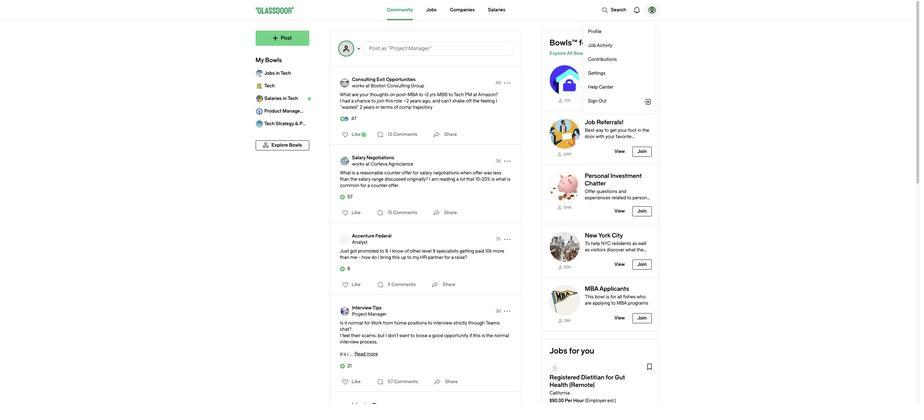 Task type: vqa. For each thing, say whether or not it's contained in the screenshot.
through
yes



Task type: describe. For each thing, give the bounding box(es) containing it.
mba applicants this bowl is for all fishes who are applying to mba programs
[[585, 286, 649, 306]]

scams,
[[362, 334, 377, 339]]

i
[[348, 353, 349, 358]]

you for jobs for you
[[581, 347, 595, 356]]

as inside button
[[382, 45, 387, 51]]

product management link
[[256, 105, 312, 118]]

contributions link
[[588, 57, 651, 63]]

57 comments
[[388, 380, 418, 385]]

...
[[350, 353, 353, 358]]

i left had
[[340, 99, 341, 104]]

share for level
[[443, 282, 456, 288]]

4d link
[[496, 80, 501, 86]]

process.
[[360, 340, 378, 345]]

is inside is it normal for work from home positions to interview strictly through teams chat? i feel their scams, but i don't want to loose a good opportunity if this is the normal interview process. if it i ...
[[482, 334, 485, 339]]

jobs for you
[[550, 347, 595, 356]]

at inside salary negotiations works at corteva agriscience
[[366, 162, 370, 167]]

i right do
[[378, 255, 380, 261]]

1 vertical spatial salary
[[359, 177, 371, 182]]

sign
[[588, 99, 598, 104]]

salary negotiations link
[[352, 155, 414, 161]]

community link
[[387, 0, 413, 20]]

applying
[[593, 301, 611, 306]]

but
[[378, 334, 385, 339]]

at inside consulting exit opportunities works at boston consulting group
[[366, 83, 370, 89]]

works inside consulting exit opportunities works at boston consulting group
[[352, 83, 365, 89]]

bowls™ for you
[[550, 39, 605, 47]]

from inside the work-life bowl a bowl for professionals from any industry to come together and discuss the day-to-day happenings of work-life.
[[637, 74, 647, 80]]

strategy
[[276, 121, 294, 127]]

and inside the what are your thoughts on post-mba to <2 yrs mbb to tech pm at amazon? i had a chance to join this role ~2 years ago, and can't shake off the feeling i "wasted" 2 years in terms of comp trajectory
[[433, 99, 440, 104]]

3d for salary negotiations works at corteva agriscience
[[496, 159, 501, 164]]

job activity link
[[588, 43, 651, 49]]

like for accenture federal
[[352, 282, 361, 288]]

bowl inside the work-life bowl a bowl for professionals from any industry to come together and discuss the day-to-day happenings of work-life.
[[589, 74, 599, 80]]

a inside just got promoted to 9. i know of other level 9 specialists getting paid 10k more than me - how do i bring this up to my hr partner for a raise?
[[452, 255, 454, 261]]

my bowls
[[256, 57, 282, 64]]

jobs for jobs for you
[[550, 347, 568, 356]]

1 horizontal spatial normal
[[494, 334, 509, 339]]

for down profile
[[580, 39, 590, 47]]

questions
[[597, 189, 618, 194]]

salaries for salaries in tech
[[265, 96, 282, 101]]

20%
[[482, 177, 491, 182]]

3d link for salary negotiations works at corteva agriscience
[[496, 158, 501, 165]]

the inside the what are your thoughts on post-mba to <2 yrs mbb to tech pm at amazon? i had a chance to join this role ~2 years ago, and can't shake off the feeling i "wasted" 2 years in terms of comp trajectory
[[473, 99, 480, 104]]

their
[[351, 334, 361, 339]]

level
[[422, 249, 432, 254]]

1 horizontal spatial years
[[410, 99, 422, 104]]

discuss
[[594, 87, 610, 92]]

california
[[550, 391, 570, 396]]

jobs for jobs in tech
[[265, 71, 275, 76]]

hr
[[420, 255, 427, 261]]

to up can't
[[449, 92, 453, 98]]

of inside the work-life bowl a bowl for professionals from any industry to come together and discuss the day-to-day happenings of work-life.
[[611, 93, 615, 99]]

good
[[433, 334, 443, 339]]

a down reasonable
[[368, 183, 370, 189]]

life.
[[628, 93, 636, 99]]

a inside is it normal for work from home positions to interview strictly through teams chat? i feel their scams, but i don't want to loose a good opportunity if this is the normal interview process. if it i ...
[[429, 334, 431, 339]]

chance
[[355, 99, 371, 104]]

the inside "what is a reasonable counter offer for salary negotiations when offer was less than the salary range discussed originally? i am reading a lot that 10-20% is what is common for a counter offer."
[[351, 177, 357, 182]]

to inside "mba applicants this bowl is for all fishes who are applying to mba programs"
[[612, 301, 616, 306]]

settings link
[[588, 70, 651, 77]]

to right up
[[408, 255, 412, 261]]

image for bowl image for job referrals!
[[550, 119, 580, 149]]

i left feel
[[340, 334, 341, 339]]

for inside "mba applicants this bowl is for all fishes who are applying to mba programs"
[[611, 295, 617, 300]]

241k link
[[550, 152, 580, 157]]

for right common on the left of the page
[[361, 183, 367, 189]]

in for salaries
[[283, 96, 287, 101]]

0 vertical spatial interview
[[434, 321, 453, 326]]

0 vertical spatial it
[[345, 321, 347, 326]]

image for bowl image for mba applicants
[[550, 286, 580, 316]]

job for job activity
[[588, 43, 596, 48]]

0 vertical spatial normal
[[348, 321, 363, 326]]

tech left strategy
[[265, 121, 275, 127]]

gut
[[615, 375, 625, 382]]

post as "project manager"
[[370, 45, 432, 51]]

1 vertical spatial mba
[[585, 286, 599, 293]]

10k
[[486, 249, 492, 254]]

comments for 5 comments
[[392, 282, 416, 288]]

is inside "mba applicants this bowl is for all fishes who are applying to mba programs"
[[606, 295, 610, 300]]

don't
[[388, 334, 399, 339]]

like for salary negotiations
[[352, 210, 361, 216]]

for up "originally?" on the top left of page
[[413, 171, 419, 176]]

1 vertical spatial product
[[300, 121, 317, 127]]

1 offer from the left
[[402, 171, 412, 176]]

<2
[[425, 92, 429, 98]]

through
[[469, 321, 485, 326]]

tech up management
[[288, 96, 298, 101]]

(employer
[[585, 399, 607, 404]]

shake
[[453, 99, 465, 104]]

accenture federal link
[[352, 233, 392, 240]]

tech up tech link
[[281, 71, 291, 76]]

for up registered
[[570, 347, 580, 356]]

in for jobs
[[276, 71, 280, 76]]

1 like from the top
[[352, 132, 361, 137]]

related
[[612, 195, 627, 201]]

chatter
[[585, 180, 606, 187]]

1 horizontal spatial salary
[[420, 171, 432, 176]]

york
[[599, 232, 611, 239]]

62k link
[[550, 265, 580, 270]]

are inside the what are your thoughts on post-mba to <2 yrs mbb to tech pm at amazon? i had a chance to join this role ~2 years ago, and can't shake off the feeling i "wasted" 2 years in terms of comp trajectory
[[352, 92, 359, 98]]

13 comments button
[[375, 129, 419, 141]]

the inside is it normal for work from home positions to interview strictly through teams chat? i feel their scams, but i don't want to loose a good opportunity if this is the normal interview process. if it i ...
[[487, 334, 493, 339]]

if
[[470, 334, 472, 339]]

2 offer from the left
[[473, 171, 483, 176]]

3d link for interview tips project manager
[[496, 309, 501, 315]]

programs
[[628, 301, 649, 306]]

teams
[[486, 321, 500, 326]]

corteva
[[371, 162, 388, 167]]

accenture federal analyst
[[352, 234, 392, 245]]

the inside the work-life bowl a bowl for professionals from any industry to come together and discuss the day-to-day happenings of work-life.
[[611, 87, 618, 92]]

15
[[388, 210, 392, 216]]

want
[[400, 334, 410, 339]]

experiences
[[585, 195, 611, 201]]

comments for 57 comments
[[394, 380, 418, 385]]

13
[[388, 132, 392, 137]]

to left join
[[372, 99, 376, 104]]

image for bowl image for the work-life bowl
[[550, 65, 580, 95]]

est.)
[[608, 399, 617, 404]]

to right the want
[[411, 334, 415, 339]]

raise?
[[455, 255, 467, 261]]

tech down jobs in tech
[[265, 83, 275, 89]]

residents
[[612, 241, 632, 247]]

toogle identity image
[[339, 41, 354, 56]]

i right feeling
[[496, 99, 497, 104]]

6
[[348, 267, 350, 272]]

feeling
[[481, 99, 495, 104]]

all
[[618, 295, 622, 300]]

up
[[401, 255, 406, 261]]

$90.00
[[550, 399, 564, 404]]

management
[[283, 109, 312, 114]]

sign out link
[[588, 98, 644, 105]]

post as "project manager" button
[[364, 41, 513, 56]]

for inside the work-life bowl a bowl for professionals from any industry to come together and discuss the day-to-day happenings of work-life.
[[601, 74, 606, 80]]

like button for accenture
[[339, 280, 363, 290]]

5 comments
[[388, 282, 416, 288]]

ago,
[[423, 99, 432, 104]]

my
[[256, 57, 264, 64]]

of inside just got promoted to 9. i know of other level 9 specialists getting paid 10k more than me - how do i bring this up to my hr partner for a raise?
[[405, 249, 409, 254]]

13 comments
[[388, 132, 418, 137]]

bowls inside explore all bowls link
[[574, 51, 587, 56]]

reasonable
[[360, 171, 384, 176]]

comp
[[400, 105, 412, 110]]

community
[[387, 7, 413, 13]]

what for what are your thoughts on post-mba to <2 yrs mbb to tech pm at amazon? i had a chance to join this role ~2 years ago, and can't shake off the feeling i "wasted" 2 years in terms of comp trajectory
[[340, 92, 351, 98]]

-
[[359, 255, 361, 261]]

center
[[599, 85, 614, 90]]

to left <2 at the top of page
[[419, 92, 424, 98]]

bowls™
[[550, 39, 578, 47]]

image for bowl image for personal investment chatter
[[550, 172, 580, 203]]

what inside new york city to help nyc residents as well as visitors discover what the world's most popular city has to offer!
[[626, 247, 636, 253]]

project manager button
[[352, 312, 387, 318]]

salary negotiations works at corteva agriscience
[[352, 155, 414, 167]]

241k
[[564, 152, 572, 157]]

&
[[295, 121, 299, 127]]

just got promoted to 9. i know of other level 9 specialists getting paid 10k more than me - how do i bring this up to my hr partner for a raise?
[[340, 249, 505, 261]]



Task type: locate. For each thing, give the bounding box(es) containing it.
this right if
[[473, 334, 481, 339]]

explore all bowls
[[550, 51, 587, 56]]

0 vertical spatial salaries
[[488, 7, 506, 13]]

works down salary
[[352, 162, 365, 167]]

and inside the work-life bowl a bowl for professionals from any industry to come together and discuss the day-to-day happenings of work-life.
[[585, 87, 593, 92]]

0 horizontal spatial normal
[[348, 321, 363, 326]]

0 horizontal spatial more
[[367, 352, 378, 357]]

for inside registered dietitian for gut health (remote) california $90.00 per hour (employer est.)
[[606, 375, 614, 382]]

3d
[[496, 159, 501, 164], [496, 309, 501, 314]]

0 horizontal spatial consulting
[[352, 77, 376, 82]]

are down this
[[585, 301, 592, 306]]

works
[[352, 83, 365, 89], [352, 162, 365, 167]]

in down tech link
[[283, 96, 287, 101]]

work-
[[597, 65, 614, 72]]

what inside "what is a reasonable counter offer for salary negotiations when offer was less than the salary range discussed originally? i am reading a lot that 10-20% is what is common for a counter offer."
[[340, 171, 351, 176]]

job for job referrals!
[[585, 119, 596, 126]]

1 vertical spatial of
[[394, 105, 398, 110]]

do
[[372, 255, 377, 261]]

health
[[550, 382, 568, 389]]

2 vertical spatial at
[[366, 162, 370, 167]]

0 vertical spatial are
[[352, 92, 359, 98]]

0 vertical spatial in
[[276, 71, 280, 76]]

0 vertical spatial job
[[588, 43, 596, 48]]

to right applying
[[612, 301, 616, 306]]

more inside just got promoted to 9. i know of other level 9 specialists getting paid 10k more than me - how do i bring this up to my hr partner for a raise?
[[493, 249, 505, 254]]

i right 9.
[[390, 249, 391, 254]]

1 vertical spatial it
[[344, 353, 347, 358]]

image for post author image for accenture
[[340, 235, 350, 244]]

57 for 57
[[348, 195, 353, 200]]

1 vertical spatial what
[[626, 247, 636, 253]]

to right the has
[[647, 254, 652, 259]]

to right positions
[[428, 321, 433, 326]]

1 horizontal spatial as
[[585, 247, 590, 253]]

3d link up less
[[496, 158, 501, 165]]

image for bowl image up 10k link
[[550, 65, 580, 95]]

like for interview tips
[[352, 380, 361, 385]]

interview
[[434, 321, 453, 326], [340, 340, 359, 345]]

1 vertical spatial jobs
[[265, 71, 275, 76]]

salaries in tech
[[265, 96, 298, 101]]

1 vertical spatial at
[[473, 92, 477, 98]]

from up together
[[637, 74, 647, 80]]

day-
[[619, 87, 629, 92]]

share for when
[[444, 210, 457, 216]]

all
[[567, 51, 573, 56]]

1 vertical spatial job
[[585, 119, 596, 126]]

1 horizontal spatial offer
[[473, 171, 483, 176]]

bowl
[[626, 65, 639, 72]]

tech up shake
[[454, 92, 464, 98]]

discover
[[607, 247, 625, 253]]

years
[[410, 99, 422, 104], [364, 105, 375, 110]]

1 vertical spatial are
[[585, 301, 592, 306]]

what
[[496, 177, 506, 182], [626, 247, 636, 253]]

0 vertical spatial you
[[591, 39, 605, 47]]

job left 'activity'
[[588, 43, 596, 48]]

share button for 15 comments
[[432, 207, 457, 220]]

finance
[[585, 202, 601, 207]]

federal
[[376, 234, 392, 239]]

1 image for post author image from the top
[[340, 78, 350, 88]]

2 image for post author image from the top
[[340, 157, 350, 166]]

0 horizontal spatial offer
[[402, 171, 412, 176]]

offer.
[[389, 183, 399, 189]]

read more button
[[355, 352, 378, 357]]

0 vertical spatial counter
[[385, 171, 401, 176]]

2 vertical spatial this
[[473, 334, 481, 339]]

for down specialists
[[445, 255, 450, 261]]

share for yrs
[[444, 132, 457, 137]]

less
[[493, 171, 502, 176]]

share button for 5 comments
[[430, 279, 456, 292]]

0 horizontal spatial bowls
[[265, 57, 282, 64]]

registered dietitian for gut health (remote) california $90.00 per hour (employer est.)
[[550, 375, 625, 404]]

0 vertical spatial than
[[340, 177, 350, 182]]

jobs
[[427, 7, 437, 13], [265, 71, 275, 76], [550, 347, 568, 356]]

1 vertical spatial 57
[[388, 380, 393, 385]]

4 like from the top
[[352, 380, 361, 385]]

1 horizontal spatial from
[[637, 74, 647, 80]]

more right read at the left bottom of the page
[[367, 352, 378, 357]]

0 vertical spatial what
[[340, 92, 351, 98]]

and down any on the right top of the page
[[585, 87, 593, 92]]

are left your
[[352, 92, 359, 98]]

salaries for salaries
[[488, 7, 506, 13]]

this inside just got promoted to 9. i know of other level 9 specialists getting paid 10k more than me - how do i bring this up to my hr partner for a raise?
[[392, 255, 400, 261]]

interview up good
[[434, 321, 453, 326]]

1 horizontal spatial more
[[493, 249, 505, 254]]

57 inside 57 comments button
[[388, 380, 393, 385]]

1 vertical spatial 3d
[[496, 309, 501, 314]]

strictly
[[454, 321, 468, 326]]

2 works from the top
[[352, 162, 365, 167]]

7h
[[496, 237, 501, 242]]

hour
[[574, 399, 584, 404]]

2 like from the top
[[352, 210, 361, 216]]

it left i
[[344, 353, 347, 358]]

image for bowl image up 62k link
[[550, 232, 580, 262]]

like up the accenture on the left of the page
[[352, 210, 361, 216]]

negotiations
[[433, 171, 460, 176]]

lot
[[460, 177, 466, 182]]

0 horizontal spatial from
[[383, 321, 393, 326]]

tech strategy & product
[[265, 121, 317, 127]]

loose
[[416, 334, 428, 339]]

"wasted"
[[340, 105, 359, 110]]

as down "to"
[[585, 247, 590, 253]]

to left come
[[611, 81, 616, 86]]

profile link
[[588, 29, 651, 35]]

salary down reasonable
[[359, 177, 371, 182]]

4 like button from the top
[[339, 377, 363, 388]]

interview down feel
[[340, 340, 359, 345]]

3 like from the top
[[352, 282, 361, 288]]

1 vertical spatial normal
[[494, 334, 509, 339]]

bowls right all
[[574, 51, 587, 56]]

1 horizontal spatial jobs
[[427, 7, 437, 13]]

image for bowl image up 28k link
[[550, 286, 580, 316]]

normal
[[348, 321, 363, 326], [494, 334, 509, 339]]

like button for interview
[[339, 377, 363, 388]]

of left work-
[[611, 93, 615, 99]]

product right &
[[300, 121, 317, 127]]

3 image for post author image from the top
[[340, 235, 350, 244]]

what for what is a reasonable counter offer for salary negotiations when offer was less than the salary range discussed originally? i am reading a lot that 10-20% is what is common for a counter offer.
[[340, 171, 351, 176]]

2 horizontal spatial of
[[611, 93, 615, 99]]

0 horizontal spatial jobs
[[265, 71, 275, 76]]

and up related
[[619, 189, 627, 194]]

0 vertical spatial 3d link
[[496, 158, 501, 165]]

1 vertical spatial counter
[[371, 183, 388, 189]]

works up your
[[352, 83, 365, 89]]

0 horizontal spatial 57
[[348, 195, 353, 200]]

1 vertical spatial in
[[283, 96, 287, 101]]

2 3d link from the top
[[496, 309, 501, 315]]

1 horizontal spatial product
[[300, 121, 317, 127]]

job referrals!
[[585, 119, 624, 126]]

and down experiences
[[602, 202, 610, 207]]

0 horizontal spatial years
[[364, 105, 375, 110]]

image for post author image
[[340, 78, 350, 88], [340, 157, 350, 166], [340, 235, 350, 244], [340, 307, 350, 316]]

my
[[413, 255, 419, 261]]

comments for 15 comments
[[393, 210, 418, 216]]

at up your
[[366, 83, 370, 89]]

you for bowls™ for you
[[591, 39, 605, 47]]

share button for 57 comments
[[433, 376, 458, 389]]

0 vertical spatial share button
[[432, 207, 457, 220]]

partner
[[428, 255, 444, 261]]

1 horizontal spatial salaries
[[488, 7, 506, 13]]

like button down 47
[[339, 130, 363, 140]]

9
[[433, 249, 436, 254]]

personal investment chatter offer questions and experiences related to personal finance and investments
[[585, 173, 651, 207]]

image for bowl image
[[550, 65, 580, 95], [550, 119, 580, 149], [550, 172, 580, 203], [550, 232, 580, 262], [550, 286, 580, 316]]

registered
[[550, 375, 580, 382]]

from inside is it normal for work from home positions to interview strictly through teams chat? i feel their scams, but i don't want to loose a good opportunity if this is the normal interview process. if it i ...
[[383, 321, 393, 326]]

to inside new york city to help nyc residents as well as visitors discover what the world's most popular city has to offer!
[[647, 254, 652, 259]]

the inside new york city to help nyc residents as well as visitors discover what the world's most popular city has to offer!
[[637, 247, 644, 253]]

than down 'just' at the left bottom
[[340, 255, 350, 261]]

comments for 13 comments
[[393, 132, 418, 137]]

are inside "mba applicants this bowl is for all fishes who are applying to mba programs"
[[585, 301, 592, 306]]

jobs for jobs
[[427, 7, 437, 13]]

0 vertical spatial at
[[366, 83, 370, 89]]

2 vertical spatial as
[[585, 247, 590, 253]]

image for post author image for salary
[[340, 157, 350, 166]]

image for post author image up had
[[340, 78, 350, 88]]

fishes
[[624, 295, 636, 300]]

works inside salary negotiations works at corteva agriscience
[[352, 162, 365, 167]]

job left referrals!
[[585, 119, 596, 126]]

what up city
[[626, 247, 636, 253]]

what are your thoughts on post-mba to <2 yrs mbb to tech pm at amazon? i had a chance to join this role ~2 years ago, and can't shake off the feeling i "wasted" 2 years in terms of comp trajectory
[[340, 92, 498, 110]]

1 what from the top
[[340, 92, 351, 98]]

from right work
[[383, 321, 393, 326]]

explore
[[550, 51, 566, 56]]

1 vertical spatial bowl
[[595, 295, 605, 300]]

professionals
[[608, 74, 636, 80]]

settings
[[588, 71, 606, 76]]

like down 47
[[352, 132, 361, 137]]

counter
[[385, 171, 401, 176], [371, 183, 388, 189]]

mba inside the what are your thoughts on post-mba to <2 yrs mbb to tech pm at amazon? i had a chance to join this role ~2 years ago, and can't shake off the feeling i "wasted" 2 years in terms of comp trajectory
[[408, 92, 418, 98]]

3d up teams
[[496, 309, 501, 314]]

salaries link
[[488, 0, 506, 20]]

1 like button from the top
[[339, 130, 363, 140]]

work-
[[616, 93, 628, 99]]

than inside "what is a reasonable counter offer for salary negotiations when offer was less than the salary range discussed originally? i am reading a lot that 10-20% is what is common for a counter offer."
[[340, 177, 350, 182]]

154k link
[[550, 205, 580, 210]]

bowl inside "mba applicants this bowl is for all fishes who are applying to mba programs"
[[595, 295, 605, 300]]

bowl right a at the top of the page
[[589, 74, 599, 80]]

0 horizontal spatial interview
[[340, 340, 359, 345]]

salaries in tech link
[[256, 93, 310, 105]]

0 vertical spatial 3d
[[496, 159, 501, 164]]

5 image for bowl image from the top
[[550, 286, 580, 316]]

explore all bowls link
[[550, 50, 660, 57]]

2 horizontal spatial as
[[633, 241, 638, 247]]

image for bowl image for new york city
[[550, 232, 580, 262]]

know
[[393, 249, 404, 254]]

2 image for bowl image from the top
[[550, 119, 580, 149]]

i right but
[[386, 334, 387, 339]]

1 horizontal spatial 57
[[388, 380, 393, 385]]

0 vertical spatial years
[[410, 99, 422, 104]]

0 horizontal spatial of
[[394, 105, 398, 110]]

for up industry
[[601, 74, 606, 80]]

product down the salaries in tech on the top left
[[265, 109, 282, 114]]

what inside "what is a reasonable counter offer for salary negotiations when offer was less than the salary range discussed originally? i am reading a lot that 10-20% is what is common for a counter offer."
[[496, 177, 506, 182]]

what inside the what are your thoughts on post-mba to <2 yrs mbb to tech pm at amazon? i had a chance to join this role ~2 years ago, and can't shake off the feeling i "wasted" 2 years in terms of comp trajectory
[[340, 92, 351, 98]]

2 vertical spatial share button
[[433, 376, 458, 389]]

1 horizontal spatial what
[[626, 247, 636, 253]]

share inside share dropdown button
[[444, 132, 457, 137]]

0 horizontal spatial what
[[496, 177, 506, 182]]

it
[[345, 321, 347, 326], [344, 353, 347, 358]]

2 vertical spatial of
[[405, 249, 409, 254]]

a left good
[[429, 334, 431, 339]]

1 vertical spatial more
[[367, 352, 378, 357]]

applicants
[[600, 286, 630, 293]]

salary up "originally?" on the top left of page
[[420, 171, 432, 176]]

3 like button from the top
[[339, 280, 363, 290]]

1 image for bowl image from the top
[[550, 65, 580, 95]]

at inside the what are your thoughts on post-mba to <2 yrs mbb to tech pm at amazon? i had a chance to join this role ~2 years ago, and can't shake off the feeling i "wasted" 2 years in terms of comp trajectory
[[473, 92, 477, 98]]

a
[[585, 74, 588, 80]]

than up common on the left of the page
[[340, 177, 350, 182]]

jobs left companies
[[427, 7, 437, 13]]

2 3d from the top
[[496, 309, 501, 314]]

1 horizontal spatial consulting
[[387, 83, 410, 89]]

0 horizontal spatial product
[[265, 109, 282, 114]]

yrs
[[430, 92, 436, 98]]

0 vertical spatial salary
[[420, 171, 432, 176]]

1 vertical spatial 3d link
[[496, 309, 501, 315]]

jobs up registered
[[550, 347, 568, 356]]

mba
[[408, 92, 418, 98], [585, 286, 599, 293], [617, 301, 627, 306]]

0 horizontal spatial salaries
[[265, 96, 282, 101]]

range
[[372, 177, 384, 182]]

and down yrs
[[433, 99, 440, 104]]

0 horizontal spatial in
[[276, 71, 280, 76]]

as right post
[[382, 45, 387, 51]]

2 vertical spatial in
[[376, 105, 380, 110]]

image for post author image up is
[[340, 307, 350, 316]]

this down know
[[392, 255, 400, 261]]

opportunities
[[386, 77, 416, 82]]

pm
[[465, 92, 472, 98]]

to inside the work-life bowl a bowl for professionals from any industry to come together and discuss the day-to-day happenings of work-life.
[[611, 81, 616, 86]]

the work-life bowl a bowl for professionals from any industry to come together and discuss the day-to-day happenings of work-life.
[[585, 65, 648, 99]]

0 horizontal spatial as
[[382, 45, 387, 51]]

4d
[[496, 80, 501, 86]]

normal down project
[[348, 321, 363, 326]]

3d link up teams
[[496, 309, 501, 315]]

than inside just got promoted to 9. i know of other level 9 specialists getting paid 10k more than me - how do i bring this up to my hr partner for a raise?
[[340, 255, 350, 261]]

a left reasonable
[[357, 171, 359, 176]]

bowls up jobs in tech
[[265, 57, 282, 64]]

i left am in the left of the page
[[430, 177, 431, 182]]

1 vertical spatial as
[[633, 241, 638, 247]]

for left all
[[611, 295, 617, 300]]

what up common on the left of the page
[[340, 171, 351, 176]]

counter up discussed
[[385, 171, 401, 176]]

read more
[[355, 352, 378, 357]]

years up trajectory
[[410, 99, 422, 104]]

as left well
[[633, 241, 638, 247]]

1 vertical spatial interview
[[340, 340, 359, 345]]

image for bowl image up 241k link
[[550, 119, 580, 149]]

0 vertical spatial jobs
[[427, 7, 437, 13]]

to up investments at the right
[[628, 195, 632, 201]]

1 3d from the top
[[496, 159, 501, 164]]

join
[[377, 99, 385, 104]]

the right 'off'
[[473, 99, 480, 104]]

read
[[355, 352, 366, 357]]

at right pm
[[473, 92, 477, 98]]

0 vertical spatial this
[[386, 99, 393, 104]]

1 3d link from the top
[[496, 158, 501, 165]]

bowl up applying
[[595, 295, 605, 300]]

9.
[[385, 249, 389, 254]]

image for post author image for interview
[[340, 307, 350, 316]]

happenings
[[585, 93, 610, 99]]

post-
[[397, 92, 408, 98]]

for left gut
[[606, 375, 614, 382]]

0 horizontal spatial salary
[[359, 177, 371, 182]]

years right 2 in the left of the page
[[364, 105, 375, 110]]

image for post author image for consulting
[[340, 78, 350, 88]]

2 horizontal spatial mba
[[617, 301, 627, 306]]

1 vertical spatial consulting
[[387, 83, 410, 89]]

to left 9.
[[380, 249, 384, 254]]

2 horizontal spatial jobs
[[550, 347, 568, 356]]

1 vertical spatial salaries
[[265, 96, 282, 101]]

0 vertical spatial bowls
[[574, 51, 587, 56]]

154k
[[564, 206, 572, 210]]

home
[[395, 321, 407, 326]]

comments inside button
[[393, 210, 418, 216]]

2 than from the top
[[340, 255, 350, 261]]

offer up 10-
[[473, 171, 483, 176]]

the
[[585, 65, 596, 72]]

in inside the what are your thoughts on post-mba to <2 yrs mbb to tech pm at amazon? i had a chance to join this role ~2 years ago, and can't shake off the feeling i "wasted" 2 years in terms of comp trajectory
[[376, 105, 380, 110]]

the up the has
[[637, 247, 644, 253]]

2 what from the top
[[340, 171, 351, 176]]

2 like button from the top
[[339, 208, 363, 218]]

of inside the what are your thoughts on post-mba to <2 yrs mbb to tech pm at amazon? i had a chance to join this role ~2 years ago, and can't shake off the feeling i "wasted" 2 years in terms of comp trajectory
[[394, 105, 398, 110]]

a right had
[[351, 99, 354, 104]]

more
[[493, 249, 505, 254], [367, 352, 378, 357]]

like button down 21 at left bottom
[[339, 377, 363, 388]]

feel
[[342, 334, 350, 339]]

what down less
[[496, 177, 506, 182]]

0 vertical spatial more
[[493, 249, 505, 254]]

this up terms
[[386, 99, 393, 104]]

3d for interview tips project manager
[[496, 309, 501, 314]]

for inside is it normal for work from home positions to interview strictly through teams chat? i feel their scams, but i don't want to loose a good opportunity if this is the normal interview process. if it i ...
[[365, 321, 370, 326]]

"project
[[388, 45, 408, 51]]

1 vertical spatial this
[[392, 255, 400, 261]]

47
[[352, 116, 357, 122]]

the up common on the left of the page
[[351, 177, 357, 182]]

0 vertical spatial as
[[382, 45, 387, 51]]

5 comments button
[[375, 279, 418, 292]]

2 horizontal spatial in
[[376, 105, 380, 110]]

0 vertical spatial product
[[265, 109, 282, 114]]

57 comments button
[[375, 376, 420, 389]]

image for bowl image up 154k link
[[550, 172, 580, 203]]

like button for salary
[[339, 208, 363, 218]]

how
[[362, 255, 371, 261]]

to inside personal investment chatter offer questions and experiences related to personal finance and investments
[[628, 195, 632, 201]]

salary
[[352, 155, 366, 161]]

like up interview
[[352, 282, 361, 288]]

0 vertical spatial of
[[611, 93, 615, 99]]

tech inside the what are your thoughts on post-mba to <2 yrs mbb to tech pm at amazon? i had a chance to join this role ~2 years ago, and can't shake off the feeling i "wasted" 2 years in terms of comp trajectory
[[454, 92, 464, 98]]

image for post author image up 'just' at the left bottom
[[340, 235, 350, 244]]

this
[[585, 295, 594, 300]]

is
[[340, 321, 344, 326]]

group
[[411, 83, 424, 89]]

originally?
[[407, 177, 428, 182]]

this inside is it normal for work from home positions to interview strictly through teams chat? i feel their scams, but i don't want to loose a good opportunity if this is the normal interview process. if it i ...
[[473, 334, 481, 339]]

referrals!
[[597, 119, 624, 126]]

4 image for post author image from the top
[[340, 307, 350, 316]]

3 image for bowl image from the top
[[550, 172, 580, 203]]

chat?
[[340, 327, 352, 333]]

1 horizontal spatial mba
[[585, 286, 599, 293]]

in up tech link
[[276, 71, 280, 76]]

consulting up your
[[352, 77, 376, 82]]

1 vertical spatial bowls
[[265, 57, 282, 64]]

1 than from the top
[[340, 177, 350, 182]]

mba up this
[[585, 286, 599, 293]]

2 vertical spatial mba
[[617, 301, 627, 306]]

a left lot
[[457, 177, 459, 182]]

1 vertical spatial from
[[383, 321, 393, 326]]

0 vertical spatial what
[[496, 177, 506, 182]]

57 for 57 comments
[[388, 380, 393, 385]]

getting
[[460, 249, 475, 254]]

was
[[484, 171, 492, 176]]

a inside the what are your thoughts on post-mba to <2 yrs mbb to tech pm at amazon? i had a chance to join this role ~2 years ago, and can't shake off the feeling i "wasted" 2 years in terms of comp trajectory
[[351, 99, 354, 104]]

0 vertical spatial works
[[352, 83, 365, 89]]

0 horizontal spatial mba
[[408, 92, 418, 98]]

1 works from the top
[[352, 83, 365, 89]]

mba up ~2
[[408, 92, 418, 98]]

0 vertical spatial from
[[637, 74, 647, 80]]

at up reasonable
[[366, 162, 370, 167]]

a down specialists
[[452, 255, 454, 261]]

for inside just got promoted to 9. i know of other level 9 specialists getting paid 10k more than me - how do i bring this up to my hr partner for a raise?
[[445, 255, 450, 261]]

i inside "what is a reasonable counter offer for salary negotiations when offer was less than the salary range discussed originally? i am reading a lot that 10-20% is what is common for a counter offer."
[[430, 177, 431, 182]]

1 vertical spatial share button
[[430, 279, 456, 292]]

1 vertical spatial works
[[352, 162, 365, 167]]

1 horizontal spatial are
[[585, 301, 592, 306]]

this inside the what are your thoughts on post-mba to <2 yrs mbb to tech pm at amazon? i had a chance to join this role ~2 years ago, and can't shake off the feeling i "wasted" 2 years in terms of comp trajectory
[[386, 99, 393, 104]]

1 vertical spatial what
[[340, 171, 351, 176]]

2 vertical spatial jobs
[[550, 347, 568, 356]]

i
[[340, 99, 341, 104], [496, 99, 497, 104], [430, 177, 431, 182], [390, 249, 391, 254], [378, 255, 380, 261], [340, 334, 341, 339], [386, 334, 387, 339]]

1 vertical spatial years
[[364, 105, 375, 110]]

1 horizontal spatial in
[[283, 96, 287, 101]]

1 horizontal spatial interview
[[434, 321, 453, 326]]

4 image for bowl image from the top
[[550, 232, 580, 262]]

like down ...
[[352, 380, 361, 385]]



